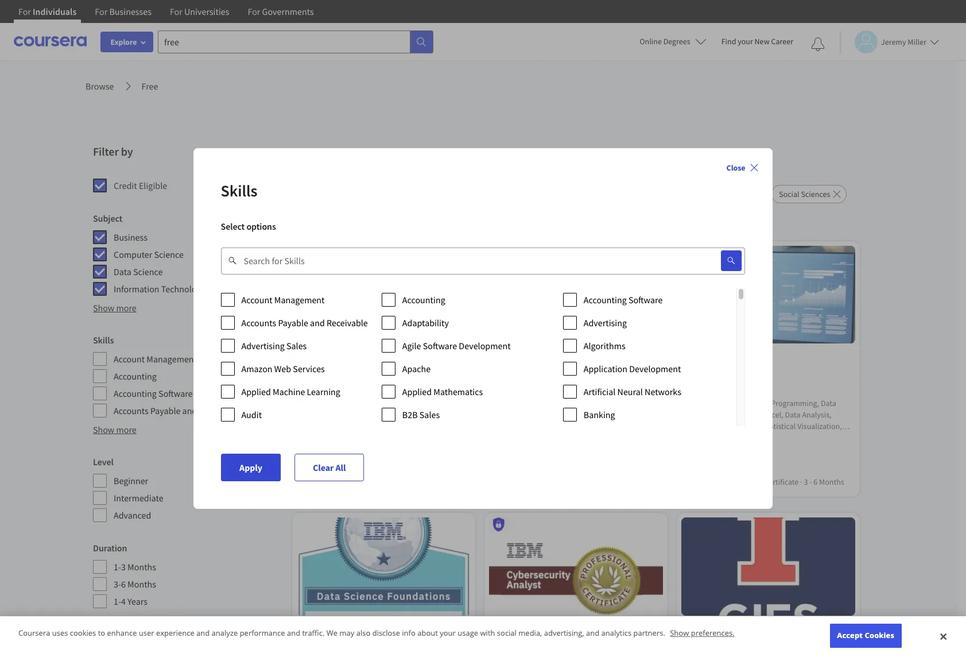 Task type: describe. For each thing, give the bounding box(es) containing it.
coursera uses cookies to enhance user experience and analyze performance and traffic. we may also disclose info about your usage with social media, advertising, and analytics partners. show preferences.
[[18, 628, 735, 639]]

business
[[114, 232, 148, 243]]

:
[[742, 398, 745, 409]]

4 · from the left
[[801, 477, 803, 487]]

management inside the skills group
[[147, 353, 197, 365]]

adaptability
[[403, 317, 449, 329]]

1 · from the left
[[333, 477, 335, 487]]

Search by keyword search field
[[244, 247, 694, 275]]

for for universities
[[170, 6, 183, 17]]

beginner for ibm data analyst
[[687, 477, 717, 487]]

4
[[121, 596, 126, 607]]

you'll for skills you'll gain
[[322, 398, 341, 409]]

algorithms
[[584, 340, 626, 352]]

show preferences. link
[[671, 628, 735, 639]]

1 vertical spatial eligible
[[337, 460, 362, 471]]

usage
[[458, 628, 479, 639]]

gain for skills you'll gain
[[343, 398, 358, 409]]

apply button
[[221, 454, 281, 481]]

accept cookies button
[[831, 624, 902, 648]]

social
[[497, 628, 517, 639]]

media,
[[519, 628, 543, 639]]

and inside select skills options element
[[310, 317, 325, 329]]

services
[[293, 363, 325, 375]]

0 horizontal spatial ibm
[[321, 628, 334, 639]]

skills inside dialog
[[221, 180, 258, 201]]

filter by
[[93, 144, 133, 159]]

cookies
[[866, 630, 895, 641]]

account inside select skills options element
[[242, 294, 273, 306]]

6 inside 'duration' group
[[121, 579, 126, 590]]

3 · from the left
[[718, 477, 720, 487]]

your inside find your new career link
[[738, 36, 754, 47]]

applied for applied mathematics
[[403, 386, 432, 398]]

university
[[706, 628, 740, 639]]

machine
[[273, 386, 305, 398]]

help center image
[[937, 627, 951, 641]]

agile
[[403, 340, 421, 352]]

show notifications image
[[812, 37, 826, 51]]

for
[[357, 144, 377, 164]]

close
[[727, 163, 746, 173]]

payable inside select skills options element
[[278, 317, 309, 329]]

select
[[221, 221, 245, 232]]

career
[[772, 36, 794, 47]]

skills dialog
[[193, 148, 774, 509]]

results
[[307, 144, 354, 164]]

certificate for google it support
[[380, 477, 415, 487]]

social
[[780, 189, 800, 199]]

advertising for advertising sales
[[242, 340, 285, 352]]

application development
[[584, 363, 682, 375]]

analyst
[[723, 376, 752, 387]]

2 vertical spatial show
[[671, 628, 690, 639]]

neural
[[618, 386, 643, 398]]

receivable inside the skills group
[[199, 405, 240, 417]]

information
[[114, 283, 159, 295]]

coursera
[[18, 628, 50, 639]]

show for information
[[93, 302, 115, 314]]

amazon web services
[[242, 363, 325, 375]]

applied machine learning
[[242, 386, 341, 398]]

clear all button
[[294, 454, 364, 481]]

0 vertical spatial development
[[459, 340, 511, 352]]

beginner inside level group
[[114, 475, 148, 487]]

skills you'll gain
[[302, 398, 358, 409]]

accounts payable and receivable inside the skills group
[[114, 405, 240, 417]]

google it support
[[302, 376, 372, 387]]

show more for information technology
[[93, 302, 137, 314]]

illinois
[[750, 628, 772, 639]]

individuals
[[33, 6, 77, 17]]

filter
[[93, 144, 119, 159]]

3 for google it support
[[420, 477, 424, 487]]

partners.
[[634, 628, 666, 639]]

certificate for ibm data analyst
[[765, 477, 800, 487]]

account management inside the skills group
[[114, 353, 197, 365]]

for for businesses
[[95, 6, 108, 17]]

accounts inside the skills group
[[114, 405, 149, 417]]

for individuals
[[18, 6, 77, 17]]

governments
[[262, 6, 314, 17]]

account inside the skills group
[[114, 353, 145, 365]]

also
[[357, 628, 371, 639]]

1 vertical spatial development
[[630, 363, 682, 375]]

all
[[335, 462, 346, 473]]

level
[[93, 456, 114, 468]]

cookies
[[70, 628, 96, 639]]

apache
[[403, 363, 431, 375]]

browse link
[[86, 79, 114, 93]]

advertising,
[[544, 628, 585, 639]]

2 horizontal spatial software
[[629, 294, 663, 306]]

b2b sales
[[403, 409, 440, 421]]

champaign
[[809, 628, 848, 639]]

50 results for "free"
[[288, 144, 422, 164]]

skills group
[[93, 333, 281, 418]]

learning product
[[93, 629, 160, 640]]

beginner for google it support
[[302, 477, 332, 487]]

1 horizontal spatial credit
[[315, 460, 336, 471]]

4.8
[[313, 444, 324, 455]]

sciences
[[802, 189, 831, 199]]

disclose
[[373, 628, 400, 639]]

sales for b2b sales
[[420, 409, 440, 421]]

urbana-
[[782, 628, 809, 639]]

artificial neural networks
[[584, 386, 682, 398]]

for for individuals
[[18, 6, 31, 17]]

ibm data analyst
[[687, 376, 752, 387]]

2 · from the left
[[416, 477, 418, 487]]

- for ibm data analyst
[[810, 477, 813, 487]]

learning inside select skills options element
[[307, 386, 341, 398]]

show more button for accounts
[[93, 423, 137, 437]]

1-3 months
[[114, 561, 156, 573]]

web
[[275, 363, 291, 375]]

of
[[742, 628, 748, 639]]

1 vertical spatial learning
[[93, 629, 127, 640]]

coursera image
[[14, 32, 87, 51]]

clear all
[[313, 462, 346, 473]]

mathematics
[[434, 386, 483, 398]]

account management inside select skills options element
[[242, 294, 325, 306]]

social sciences
[[780, 189, 831, 199]]

about
[[418, 628, 438, 639]]

4.8 (180.4k reviews)
[[313, 444, 380, 455]]

enhance
[[107, 628, 137, 639]]

info
[[402, 628, 416, 639]]

accounts payable and receivable inside select skills options element
[[242, 317, 368, 329]]

data science
[[114, 266, 163, 277]]

search image
[[728, 256, 737, 265]]

university of illinois at urbana-champaign
[[706, 628, 848, 639]]

browse
[[86, 80, 114, 92]]

years
[[128, 596, 148, 607]]

networks
[[645, 386, 682, 398]]

show more button for information
[[93, 301, 137, 315]]

level group
[[93, 455, 281, 523]]

computer science
[[114, 249, 184, 260]]

science for computer science
[[154, 249, 184, 260]]



Task type: locate. For each thing, give the bounding box(es) containing it.
social sciences button
[[772, 185, 848, 203]]

more
[[116, 302, 137, 314], [116, 424, 137, 435]]

applied for applied machine learning
[[242, 386, 271, 398]]

0 vertical spatial show more
[[93, 302, 137, 314]]

show more down information on the top of the page
[[93, 302, 137, 314]]

you'll down ibm data analyst
[[707, 398, 726, 409]]

0 horizontal spatial your
[[440, 628, 456, 639]]

0 vertical spatial account management
[[242, 294, 325, 306]]

reviews)
[[352, 444, 380, 455]]

experience
[[156, 628, 195, 639]]

sales for advertising sales
[[287, 340, 307, 352]]

1 horizontal spatial advertising
[[584, 317, 627, 329]]

1 beginner · professional certificate · 3 - 6 months from the left
[[302, 477, 460, 487]]

1- up 3-
[[114, 561, 121, 573]]

advertising for advertising
[[584, 317, 627, 329]]

find your new career
[[722, 36, 794, 47]]

accounting software
[[584, 294, 663, 306], [114, 388, 193, 399]]

your right 'find'
[[738, 36, 754, 47]]

4 for from the left
[[248, 6, 260, 17]]

eligible up business
[[139, 180, 167, 191]]

show more for accounts payable and receivable
[[93, 424, 137, 435]]

skills inside group
[[93, 334, 114, 346]]

applied down apache
[[403, 386, 432, 398]]

accounting software inside the skills group
[[114, 388, 193, 399]]

receivable inside select skills options element
[[327, 317, 368, 329]]

0 vertical spatial data
[[114, 266, 131, 277]]

0 vertical spatial science
[[154, 249, 184, 260]]

for for governments
[[248, 6, 260, 17]]

1 horizontal spatial beginner · professional certificate · 3 - 6 months
[[687, 477, 845, 487]]

1 horizontal spatial sales
[[420, 409, 440, 421]]

management inside select skills options element
[[275, 294, 325, 306]]

0 horizontal spatial accounts payable and receivable
[[114, 405, 240, 417]]

account management
[[242, 294, 325, 306], [114, 353, 197, 365]]

show more button up level at the left bottom of page
[[93, 423, 137, 437]]

may
[[340, 628, 355, 639]]

uses
[[52, 628, 68, 639]]

0 horizontal spatial applied
[[242, 386, 271, 398]]

2 you'll from the left
[[707, 398, 726, 409]]

2 applied from the left
[[403, 386, 432, 398]]

2 beginner · professional certificate · 3 - 6 months from the left
[[687, 477, 845, 487]]

for left individuals
[[18, 6, 31, 17]]

1 more from the top
[[116, 302, 137, 314]]

accept cookies
[[838, 630, 895, 641]]

months
[[435, 477, 460, 487], [820, 477, 845, 487], [128, 561, 156, 573], [128, 579, 156, 590]]

2 show more button from the top
[[93, 423, 137, 437]]

1 horizontal spatial professional
[[722, 477, 763, 487]]

3-
[[114, 579, 121, 590]]

we
[[327, 628, 338, 639]]

credit eligible
[[114, 180, 167, 191], [315, 460, 362, 471]]

accept
[[838, 630, 864, 641]]

clear
[[313, 462, 334, 473]]

user
[[139, 628, 154, 639]]

0 horizontal spatial learning
[[93, 629, 127, 640]]

6 for google it support
[[430, 477, 434, 487]]

0 vertical spatial management
[[275, 294, 325, 306]]

0 vertical spatial account
[[242, 294, 273, 306]]

businesses
[[109, 6, 152, 17]]

1 vertical spatial show more button
[[93, 423, 137, 437]]

accounts inside select skills options element
[[242, 317, 277, 329]]

1 certificate from the left
[[380, 477, 415, 487]]

more for information technology
[[116, 302, 137, 314]]

3 for ibm data analyst
[[805, 477, 809, 487]]

free
[[142, 80, 158, 92]]

0 horizontal spatial credit
[[114, 180, 137, 191]]

ibm left may
[[321, 628, 334, 639]]

1 you'll from the left
[[322, 398, 341, 409]]

show right the partners.
[[671, 628, 690, 639]]

0 vertical spatial payable
[[278, 317, 309, 329]]

at
[[774, 628, 780, 639]]

learning up skills you'll gain
[[307, 386, 341, 398]]

1 vertical spatial accounts payable and receivable
[[114, 405, 240, 417]]

science
[[154, 249, 184, 260], [133, 266, 163, 277]]

information technology
[[114, 283, 206, 295]]

0 horizontal spatial beginner · professional certificate · 3 - 6 months
[[302, 477, 460, 487]]

beginner · professional certificate · 3 - 6 months for ibm data analyst
[[687, 477, 845, 487]]

0 vertical spatial software
[[629, 294, 663, 306]]

1 vertical spatial 1-
[[114, 596, 121, 607]]

management
[[275, 294, 325, 306], [147, 353, 197, 365]]

1 horizontal spatial gain
[[728, 398, 742, 409]]

1- for 3
[[114, 561, 121, 573]]

0 vertical spatial eligible
[[139, 180, 167, 191]]

beginner · professional certificate · 3 - 6 months for google it support
[[302, 477, 460, 487]]

0 vertical spatial more
[[116, 302, 137, 314]]

technology
[[161, 283, 206, 295]]

1 - from the left
[[426, 477, 428, 487]]

apply
[[239, 462, 262, 473]]

1 horizontal spatial software
[[423, 340, 457, 352]]

0 vertical spatial show more button
[[93, 301, 137, 315]]

0 vertical spatial sales
[[287, 340, 307, 352]]

1 for from the left
[[18, 6, 31, 17]]

you'll
[[322, 398, 341, 409], [707, 398, 726, 409]]

1 1- from the top
[[114, 561, 121, 573]]

1 horizontal spatial management
[[275, 294, 325, 306]]

1 horizontal spatial data
[[703, 376, 721, 387]]

traffic.
[[302, 628, 325, 639]]

1 gain from the left
[[343, 398, 358, 409]]

1 vertical spatial science
[[133, 266, 163, 277]]

3 for from the left
[[170, 6, 183, 17]]

professional for google it support
[[337, 477, 379, 487]]

1 horizontal spatial accounts
[[242, 317, 277, 329]]

applied mathematics
[[403, 386, 483, 398]]

1 horizontal spatial payable
[[278, 317, 309, 329]]

more for accounts payable and receivable
[[116, 424, 137, 435]]

gain for skills you'll gain :
[[728, 398, 742, 409]]

1 horizontal spatial credit eligible
[[315, 460, 362, 471]]

show more button down information on the top of the page
[[93, 301, 137, 315]]

0 horizontal spatial gain
[[343, 398, 358, 409]]

1 horizontal spatial 6
[[430, 477, 434, 487]]

1 applied from the left
[[242, 386, 271, 398]]

software inside the skills group
[[159, 388, 193, 399]]

1 show more from the top
[[93, 302, 137, 314]]

3-6 months
[[114, 579, 156, 590]]

2 gain from the left
[[728, 398, 742, 409]]

1 horizontal spatial your
[[738, 36, 754, 47]]

development
[[459, 340, 511, 352], [630, 363, 682, 375]]

2 horizontal spatial beginner
[[687, 477, 717, 487]]

0 horizontal spatial 3
[[121, 561, 126, 573]]

1 vertical spatial credit eligible
[[315, 460, 362, 471]]

science for data science
[[133, 266, 163, 277]]

duration
[[93, 542, 127, 554]]

for left governments
[[248, 6, 260, 17]]

for businesses
[[95, 6, 152, 17]]

- for google it support
[[426, 477, 428, 487]]

data down computer
[[114, 266, 131, 277]]

1 vertical spatial software
[[423, 340, 457, 352]]

select skills options element
[[221, 288, 746, 426]]

learning left product
[[93, 629, 127, 640]]

0 horizontal spatial sales
[[287, 340, 307, 352]]

for universities
[[170, 6, 230, 17]]

3 inside 'duration' group
[[121, 561, 126, 573]]

new
[[755, 36, 770, 47]]

0 vertical spatial credit eligible
[[114, 180, 167, 191]]

1 horizontal spatial ibm
[[514, 628, 526, 639]]

find
[[722, 36, 737, 47]]

1 vertical spatial account
[[114, 353, 145, 365]]

0 vertical spatial show
[[93, 302, 115, 314]]

1 vertical spatial sales
[[420, 409, 440, 421]]

skills
[[221, 180, 258, 201], [93, 334, 114, 346], [302, 398, 320, 409], [687, 398, 705, 409]]

0 horizontal spatial professional
[[337, 477, 379, 487]]

learning
[[307, 386, 341, 398], [93, 629, 127, 640]]

skills you'll gain :
[[687, 398, 746, 409]]

data up skills you'll gain :
[[703, 376, 721, 387]]

data inside the subject group
[[114, 266, 131, 277]]

development up networks on the bottom right of the page
[[630, 363, 682, 375]]

for
[[18, 6, 31, 17], [95, 6, 108, 17], [170, 6, 183, 17], [248, 6, 260, 17]]

google
[[302, 376, 329, 387]]

1 horizontal spatial accounting software
[[584, 294, 663, 306]]

professional for ibm data analyst
[[722, 477, 763, 487]]

0 vertical spatial accounts payable and receivable
[[242, 317, 368, 329]]

0 vertical spatial advertising
[[584, 317, 627, 329]]

you'll down it
[[322, 398, 341, 409]]

science down computer science
[[133, 266, 163, 277]]

0 horizontal spatial receivable
[[199, 405, 240, 417]]

1 professional from the left
[[337, 477, 379, 487]]

3
[[420, 477, 424, 487], [805, 477, 809, 487], [121, 561, 126, 573]]

2 horizontal spatial 3
[[805, 477, 809, 487]]

accounting
[[403, 294, 446, 306], [584, 294, 627, 306], [114, 371, 157, 382], [114, 388, 157, 399]]

options
[[247, 221, 276, 232]]

0 vertical spatial accounting software
[[584, 294, 663, 306]]

software
[[629, 294, 663, 306], [423, 340, 457, 352], [159, 388, 193, 399]]

0 vertical spatial 1-
[[114, 561, 121, 573]]

1 vertical spatial your
[[440, 628, 456, 639]]

1 vertical spatial more
[[116, 424, 137, 435]]

advertising up the 'algorithms'
[[584, 317, 627, 329]]

credit eligible down by
[[114, 180, 167, 191]]

accounting software inside select skills options element
[[584, 294, 663, 306]]

ibm up skills you'll gain :
[[687, 376, 701, 387]]

with
[[481, 628, 495, 639]]

-
[[426, 477, 428, 487], [810, 477, 813, 487]]

1 horizontal spatial beginner
[[302, 477, 332, 487]]

eligible down 4.8 (180.4k reviews)
[[337, 460, 362, 471]]

1 vertical spatial accounting software
[[114, 388, 193, 399]]

science up data science
[[154, 249, 184, 260]]

1 horizontal spatial account management
[[242, 294, 325, 306]]

2 1- from the top
[[114, 596, 121, 607]]

1 horizontal spatial -
[[810, 477, 813, 487]]

credit
[[114, 180, 137, 191], [315, 460, 336, 471]]

1- down 3-
[[114, 596, 121, 607]]

ibm right with
[[514, 628, 526, 639]]

0 horizontal spatial beginner
[[114, 475, 148, 487]]

1 horizontal spatial eligible
[[337, 460, 362, 471]]

show more
[[93, 302, 137, 314], [93, 424, 137, 435]]

advertising sales
[[242, 340, 307, 352]]

1 show more button from the top
[[93, 301, 137, 315]]

credit down by
[[114, 180, 137, 191]]

1 horizontal spatial you'll
[[707, 398, 726, 409]]

1 vertical spatial receivable
[[199, 405, 240, 417]]

0 horizontal spatial certificate
[[380, 477, 415, 487]]

1-4 years
[[114, 596, 148, 607]]

1 horizontal spatial development
[[630, 363, 682, 375]]

select options
[[221, 221, 276, 232]]

0 horizontal spatial advertising
[[242, 340, 285, 352]]

development up mathematics
[[459, 340, 511, 352]]

application
[[584, 363, 628, 375]]

0 vertical spatial receivable
[[327, 317, 368, 329]]

you'll for skills you'll gain :
[[707, 398, 726, 409]]

2 show more from the top
[[93, 424, 137, 435]]

2 horizontal spatial ibm
[[687, 376, 701, 387]]

0 horizontal spatial data
[[114, 266, 131, 277]]

show up level at the left bottom of page
[[93, 424, 115, 435]]

0 horizontal spatial 6
[[121, 579, 126, 590]]

universities
[[184, 6, 230, 17]]

artificial
[[584, 386, 616, 398]]

1 horizontal spatial certificate
[[765, 477, 800, 487]]

audit
[[242, 409, 262, 421]]

gain down support
[[343, 398, 358, 409]]

0 horizontal spatial you'll
[[322, 398, 341, 409]]

sales right b2b
[[420, 409, 440, 421]]

for left universities
[[170, 6, 183, 17]]

0 horizontal spatial accounting software
[[114, 388, 193, 399]]

2 more from the top
[[116, 424, 137, 435]]

0 horizontal spatial accounts
[[114, 405, 149, 417]]

2 vertical spatial software
[[159, 388, 193, 399]]

1 vertical spatial show more
[[93, 424, 137, 435]]

intermediate
[[114, 492, 164, 504]]

professional
[[337, 477, 379, 487], [722, 477, 763, 487]]

1 horizontal spatial accounts payable and receivable
[[242, 317, 368, 329]]

0 horizontal spatial payable
[[150, 405, 181, 417]]

banner navigation
[[9, 0, 323, 32]]

1 vertical spatial management
[[147, 353, 197, 365]]

applied down amazon
[[242, 386, 271, 398]]

and
[[310, 317, 325, 329], [182, 405, 197, 417], [197, 628, 210, 639], [287, 628, 301, 639], [587, 628, 600, 639]]

2 for from the left
[[95, 6, 108, 17]]

ibm
[[687, 376, 701, 387], [321, 628, 334, 639], [514, 628, 526, 639]]

None search field
[[158, 30, 434, 53]]

1- for 4
[[114, 596, 121, 607]]

0 vertical spatial learning
[[307, 386, 341, 398]]

analyze
[[212, 628, 238, 639]]

1 horizontal spatial 3
[[420, 477, 424, 487]]

payable inside the skills group
[[150, 405, 181, 417]]

show more up level at the left bottom of page
[[93, 424, 137, 435]]

computer
[[114, 249, 152, 260]]

show for accounts
[[93, 424, 115, 435]]

1 vertical spatial account management
[[114, 353, 197, 365]]

"free"
[[380, 144, 422, 164]]

0 horizontal spatial account management
[[114, 353, 197, 365]]

amazon
[[242, 363, 273, 375]]

advertising up amazon
[[242, 340, 285, 352]]

subject group
[[93, 211, 281, 296]]

analytics
[[602, 628, 632, 639]]

0 horizontal spatial account
[[114, 353, 145, 365]]

2 professional from the left
[[722, 477, 763, 487]]

1 vertical spatial accounts
[[114, 405, 149, 417]]

sales up services
[[287, 340, 307, 352]]

2 certificate from the left
[[765, 477, 800, 487]]

0 vertical spatial credit
[[114, 180, 137, 191]]

2 horizontal spatial 6
[[815, 477, 819, 487]]

50
[[288, 144, 304, 164]]

1 vertical spatial show
[[93, 424, 115, 435]]

and inside the skills group
[[182, 405, 197, 417]]

1 horizontal spatial applied
[[403, 386, 432, 398]]

0 horizontal spatial management
[[147, 353, 197, 365]]

2 - from the left
[[810, 477, 813, 487]]

it
[[331, 376, 338, 387]]

for governments
[[248, 6, 314, 17]]

your right the about
[[440, 628, 456, 639]]

for left businesses
[[95, 6, 108, 17]]

credit eligible down (180.4k
[[315, 460, 362, 471]]

6 for ibm data analyst
[[815, 477, 819, 487]]

show down information on the top of the page
[[93, 302, 115, 314]]

1 horizontal spatial account
[[242, 294, 273, 306]]

0 horizontal spatial eligible
[[139, 180, 167, 191]]

credit down 4.8
[[315, 460, 336, 471]]

b2b
[[403, 409, 418, 421]]

1 vertical spatial advertising
[[242, 340, 285, 352]]

gain down the analyst at the right of the page
[[728, 398, 742, 409]]

duration group
[[93, 541, 281, 609]]

agile software development
[[403, 340, 511, 352]]

to
[[98, 628, 105, 639]]

0 vertical spatial accounts
[[242, 317, 277, 329]]



Task type: vqa. For each thing, say whether or not it's contained in the screenshot.
Professional
yes



